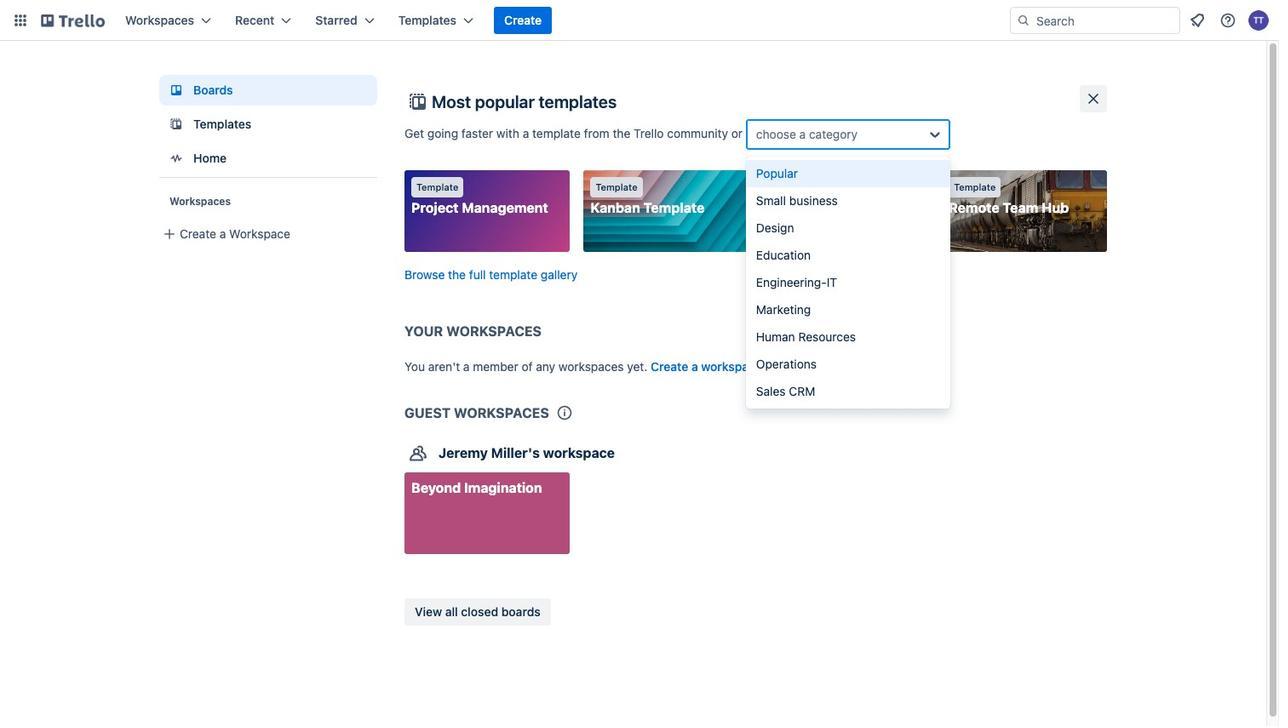 Task type: describe. For each thing, give the bounding box(es) containing it.
add image
[[159, 224, 180, 244]]

workspaces for guest workspaces
[[454, 405, 549, 420]]

choose a category
[[756, 127, 858, 141]]

beyond imagination
[[411, 480, 542, 495]]

human
[[756, 330, 795, 344]]

template kanban template
[[591, 181, 705, 215]]

boards
[[501, 605, 541, 619]]

your
[[405, 323, 443, 339]]

view
[[415, 605, 442, 619]]

with
[[496, 126, 519, 140]]

crm
[[789, 384, 815, 399]]

0 notifications image
[[1187, 10, 1208, 31]]

yet.
[[627, 359, 648, 373]]

template for project
[[416, 181, 458, 192]]

going
[[427, 126, 458, 140]]

template for kanban
[[596, 181, 638, 192]]

template project management
[[411, 181, 548, 215]]

category
[[809, 127, 858, 141]]

simple
[[770, 200, 815, 215]]

beyond
[[411, 480, 461, 495]]

primary element
[[0, 0, 1279, 41]]

browse the full template gallery link
[[405, 267, 578, 281]]

engineering-
[[756, 275, 827, 290]]

closed
[[461, 605, 498, 619]]

beyond imagination link
[[405, 472, 570, 554]]

management
[[462, 200, 548, 215]]

1 vertical spatial workspaces
[[169, 195, 231, 208]]

create button
[[494, 7, 552, 34]]

browse
[[405, 267, 445, 281]]

1 vertical spatial the
[[448, 267, 466, 281]]

design
[[756, 221, 794, 235]]

create for create
[[504, 13, 542, 27]]

back to home image
[[41, 7, 105, 34]]

recent
[[235, 13, 274, 27]]

boards
[[193, 83, 233, 97]]

terry turtle (terryturtle) image
[[1249, 10, 1269, 31]]

miller's
[[491, 445, 540, 460]]

home
[[193, 151, 227, 165]]

workspaces
[[559, 359, 624, 373]]

workspaces button
[[115, 7, 221, 34]]

resources
[[798, 330, 856, 344]]

community
[[667, 126, 728, 140]]

a right the with
[[523, 126, 529, 140]]

workspace
[[229, 227, 290, 241]]

get going faster with a template from the trello community or
[[405, 126, 746, 140]]

template for simple
[[775, 181, 817, 192]]

Search field
[[1031, 8, 1180, 33]]

workspaces inside workspaces popup button
[[125, 13, 194, 27]]

hub
[[1042, 200, 1069, 215]]

a right choose
[[799, 127, 806, 141]]

2 horizontal spatial create
[[651, 359, 688, 373]]

1 horizontal spatial the
[[613, 126, 631, 140]]

create a workspace
[[180, 227, 290, 241]]

home link
[[159, 143, 377, 174]]

your workspaces
[[405, 323, 542, 339]]

imagination
[[464, 480, 542, 495]]

aren't
[[428, 359, 460, 373]]

project inside template project management
[[411, 200, 459, 215]]

board
[[869, 200, 908, 215]]

member
[[473, 359, 518, 373]]

1 vertical spatial template
[[489, 267, 537, 281]]

view all closed boards button
[[405, 599, 551, 626]]

popular
[[756, 166, 798, 181]]

a inside button
[[220, 227, 226, 241]]

most popular templates
[[432, 92, 617, 112]]

sales
[[756, 384, 786, 399]]

starred
[[315, 13, 357, 27]]

engineering-it
[[756, 275, 837, 290]]

guest workspaces
[[405, 405, 549, 420]]

any
[[536, 359, 555, 373]]

create a workspace button
[[159, 219, 377, 250]]



Task type: vqa. For each thing, say whether or not it's contained in the screenshot.
Recent
yes



Task type: locate. For each thing, give the bounding box(es) containing it.
templates link
[[159, 109, 377, 140]]

1 horizontal spatial templates
[[398, 13, 457, 27]]

of
[[522, 359, 533, 373]]

0 vertical spatial the
[[613, 126, 631, 140]]

most
[[432, 92, 471, 112]]

create left workspace
[[180, 227, 216, 241]]

template simple project board
[[770, 181, 908, 215]]

jeremy
[[439, 445, 488, 460]]

kanban
[[591, 200, 640, 215]]

1 vertical spatial workspaces
[[454, 405, 549, 420]]

project up browse in the left top of the page
[[411, 200, 459, 215]]

0 horizontal spatial project
[[411, 200, 459, 215]]

starred button
[[305, 7, 385, 34]]

board image
[[166, 80, 187, 100]]

open information menu image
[[1220, 12, 1237, 29]]

a right aren't
[[463, 359, 470, 373]]

workspaces down home
[[169, 195, 231, 208]]

template down going
[[416, 181, 458, 192]]

business
[[789, 193, 838, 208]]

get
[[405, 126, 424, 140]]

template board image
[[166, 114, 187, 135]]

template inside template remote team hub
[[954, 181, 996, 192]]

create for create a workspace
[[180, 227, 216, 241]]

guest
[[405, 405, 451, 420]]

templates down boards
[[193, 117, 252, 131]]

project left board
[[818, 200, 866, 215]]

workspace up sales
[[701, 359, 762, 373]]

gallery
[[541, 267, 578, 281]]

0 horizontal spatial create
[[180, 227, 216, 241]]

workspaces up miller's
[[454, 405, 549, 420]]

template inside template project management
[[416, 181, 458, 192]]

template up remote on the right
[[954, 181, 996, 192]]

templates
[[539, 92, 617, 112]]

create
[[504, 13, 542, 27], [180, 227, 216, 241], [651, 359, 688, 373]]

0 vertical spatial workspace
[[701, 359, 762, 373]]

workspaces for your workspaces
[[446, 323, 542, 339]]

create inside primary element
[[504, 13, 542, 27]]

education
[[756, 248, 811, 262]]

0 vertical spatial templates
[[398, 13, 457, 27]]

all
[[445, 605, 458, 619]]

1 vertical spatial create
[[180, 227, 216, 241]]

sales crm
[[756, 384, 815, 399]]

you
[[405, 359, 425, 373]]

template down 'templates'
[[532, 126, 581, 140]]

0 horizontal spatial templates
[[193, 117, 252, 131]]

jeremy miller's workspace
[[439, 445, 615, 460]]

template
[[416, 181, 458, 192], [596, 181, 638, 192], [775, 181, 817, 192], [954, 181, 996, 192], [644, 200, 705, 215]]

1 vertical spatial workspace
[[543, 445, 615, 460]]

remote
[[949, 200, 1000, 215]]

it
[[827, 275, 837, 290]]

the
[[613, 126, 631, 140], [448, 267, 466, 281]]

small business
[[756, 193, 838, 208]]

template up the kanban
[[596, 181, 638, 192]]

browse the full template gallery
[[405, 267, 578, 281]]

templates button
[[388, 7, 484, 34]]

boards link
[[159, 75, 377, 106]]

templates
[[398, 13, 457, 27], [193, 117, 252, 131]]

templates inside dropdown button
[[398, 13, 457, 27]]

template up small business on the right top of page
[[775, 181, 817, 192]]

full
[[469, 267, 486, 281]]

from
[[584, 126, 610, 140]]

template right the kanban
[[644, 200, 705, 215]]

project
[[411, 200, 459, 215], [818, 200, 866, 215]]

human resources
[[756, 330, 856, 344]]

recent button
[[225, 7, 302, 34]]

template remote team hub
[[949, 181, 1069, 215]]

workspace right miller's
[[543, 445, 615, 460]]

the right from
[[613, 126, 631, 140]]

a
[[523, 126, 529, 140], [799, 127, 806, 141], [220, 227, 226, 241], [463, 359, 470, 373], [692, 359, 698, 373]]

0 vertical spatial template
[[532, 126, 581, 140]]

template inside template simple project board
[[775, 181, 817, 192]]

0 vertical spatial create
[[504, 13, 542, 27]]

view all closed boards
[[415, 605, 541, 619]]

1 horizontal spatial workspace
[[701, 359, 762, 373]]

template right full
[[489, 267, 537, 281]]

workspaces
[[125, 13, 194, 27], [169, 195, 231, 208]]

2 vertical spatial create
[[651, 359, 688, 373]]

small
[[756, 193, 786, 208]]

operations
[[756, 357, 817, 371]]

1 horizontal spatial project
[[818, 200, 866, 215]]

0 horizontal spatial workspace
[[543, 445, 615, 460]]

choose
[[756, 127, 796, 141]]

create a workspace button
[[651, 358, 762, 375]]

search image
[[1017, 14, 1031, 27]]

2 project from the left
[[818, 200, 866, 215]]

workspaces up board 'image' in the left top of the page
[[125, 13, 194, 27]]

workspaces up member
[[446, 323, 542, 339]]

marketing
[[756, 302, 811, 317]]

faster
[[461, 126, 493, 140]]

template for remote
[[954, 181, 996, 192]]

0 vertical spatial workspaces
[[446, 323, 542, 339]]

or
[[731, 126, 743, 140]]

create right the yet.
[[651, 359, 688, 373]]

create up 'most popular templates'
[[504, 13, 542, 27]]

team
[[1003, 200, 1038, 215]]

0 horizontal spatial the
[[448, 267, 466, 281]]

a right the yet.
[[692, 359, 698, 373]]

0 vertical spatial workspaces
[[125, 13, 194, 27]]

the left full
[[448, 267, 466, 281]]

1 vertical spatial templates
[[193, 117, 252, 131]]

1 project from the left
[[411, 200, 459, 215]]

you aren't a member of any workspaces yet. create a workspace
[[405, 359, 762, 373]]

workspaces
[[446, 323, 542, 339], [454, 405, 549, 420]]

workspace
[[701, 359, 762, 373], [543, 445, 615, 460]]

home image
[[166, 148, 187, 169]]

trello
[[634, 126, 664, 140]]

popular
[[475, 92, 535, 112]]

project inside template simple project board
[[818, 200, 866, 215]]

template
[[532, 126, 581, 140], [489, 267, 537, 281]]

1 horizontal spatial create
[[504, 13, 542, 27]]

a left workspace
[[220, 227, 226, 241]]

templates right starred popup button in the left top of the page
[[398, 13, 457, 27]]



